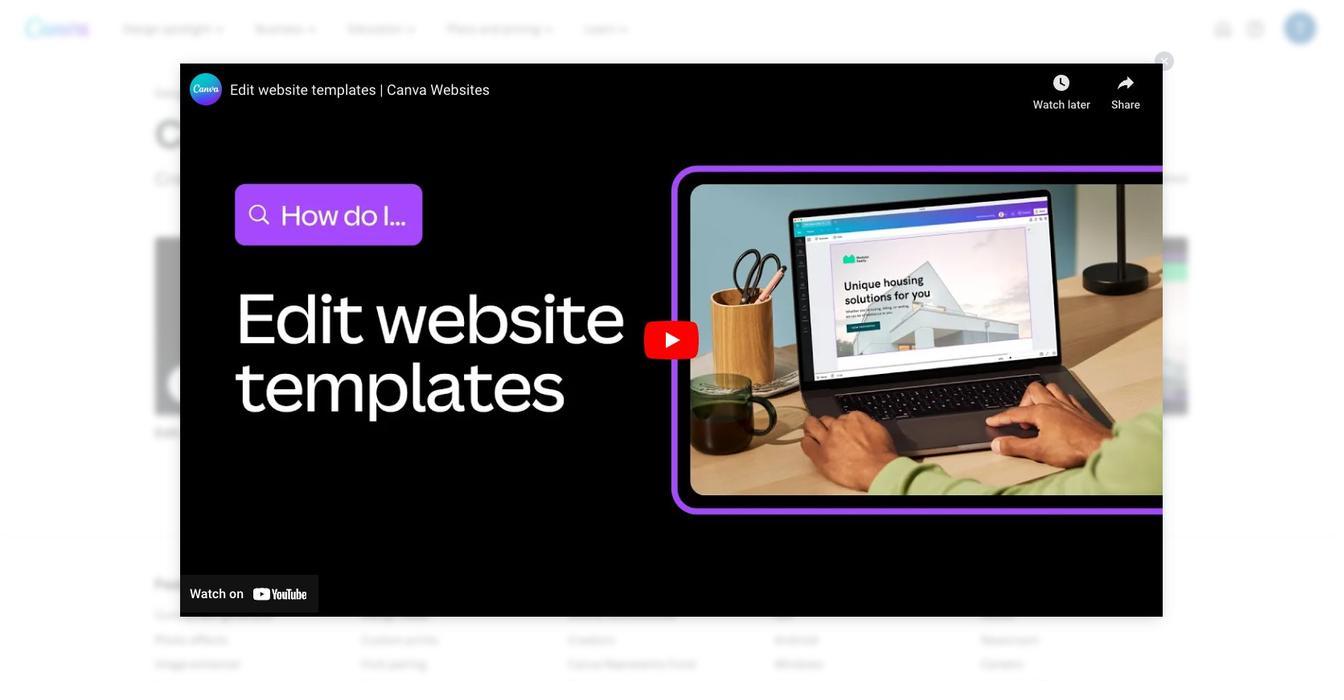 Task type: describe. For each thing, give the bounding box(es) containing it.
fund
[[668, 656, 696, 671]]

online communities
[[568, 607, 677, 623]]

prints
[[406, 632, 438, 647]]

1:10
[[884, 384, 910, 402]]

image enhancer link
[[155, 656, 241, 671]]

canva represents fund
[[568, 656, 696, 671]]

font
[[361, 656, 386, 671]]

ios
[[774, 607, 793, 623]]

1:00
[[1146, 384, 1174, 402]]

ios link
[[774, 607, 793, 623]]

online communities link
[[568, 607, 677, 623]]

image
[[155, 656, 187, 671]]

connect my existing domain name image
[[949, 238, 1187, 417]]

font pairing link
[[361, 656, 426, 671]]

new
[[755, 424, 781, 442]]

effects
[[190, 632, 228, 647]]

create and publish responsive websites from scratch or using a template with canva websites.
[[155, 167, 922, 190]]

represents
[[604, 656, 666, 671]]

careers link
[[981, 656, 1023, 671]]

edit website templates link
[[155, 423, 394, 444]]

or
[[590, 167, 607, 190]]

scratch
[[525, 167, 586, 190]]

connect
[[949, 424, 1002, 442]]

1 vertical spatial create websites with canva
[[155, 107, 683, 160]]

0 / 4 completed
[[1101, 171, 1187, 186]]

windows link
[[774, 656, 823, 671]]

website
[[183, 424, 232, 442]]

1 vertical spatial create
[[155, 107, 287, 160]]

design for design ideas
[[361, 607, 398, 623]]

domain for new
[[784, 424, 831, 442]]

ideas
[[401, 607, 429, 623]]

purchase a new domain name image
[[684, 238, 923, 417]]

pairing
[[389, 656, 426, 671]]

/
[[1112, 171, 1116, 186]]

templates
[[235, 424, 298, 442]]

0 vertical spatial a
[[658, 167, 668, 190]]

using
[[611, 167, 654, 190]]

windows
[[774, 656, 823, 671]]

about
[[981, 607, 1014, 623]]

1 vertical spatial websites
[[295, 107, 465, 160]]

communities
[[606, 607, 677, 623]]

edit website templates image
[[155, 238, 394, 417]]

photo effects
[[155, 632, 228, 647]]

1:07
[[356, 384, 381, 402]]

tutorials link
[[257, 84, 305, 102]]

design ideas
[[361, 607, 429, 623]]

from
[[481, 167, 521, 190]]

websites.
[[843, 167, 922, 190]]

design ideas link
[[361, 607, 429, 623]]

0 vertical spatial with
[[420, 85, 443, 101]]

0
[[1101, 171, 1109, 186]]

purchase a new domain name link
[[684, 423, 923, 444]]

custom prints link
[[361, 632, 438, 647]]

custom
[[361, 632, 404, 647]]

2 vertical spatial with
[[750, 167, 785, 190]]

connect my existing domain name
[[949, 424, 1164, 442]]

design for design school
[[155, 85, 192, 101]]

2 vertical spatial websites
[[406, 167, 477, 190]]

responsive
[[313, 167, 401, 190]]

preview responsive websites image
[[419, 238, 658, 417]]

text
[[197, 607, 218, 623]]



Task type: locate. For each thing, give the bounding box(es) containing it.
create down school
[[155, 107, 287, 160]]

edit
[[155, 424, 180, 442]]

create websites with canva down top level navigation element
[[330, 85, 480, 101]]

domain right new
[[784, 424, 831, 442]]

newsroom link
[[981, 632, 1039, 647]]

0 horizontal spatial a
[[658, 167, 668, 190]]

a
[[658, 167, 668, 190], [745, 424, 752, 442]]

design
[[155, 85, 192, 101], [361, 607, 398, 623]]

careers
[[981, 656, 1023, 671]]

2 domain from the left
[[1078, 424, 1126, 442]]

2 vertical spatial create
[[155, 167, 209, 190]]

design up custom
[[361, 607, 398, 623]]

0 horizontal spatial domain
[[784, 424, 831, 442]]

with
[[420, 85, 443, 101], [472, 107, 555, 160], [750, 167, 785, 190]]

domain right the existing
[[1078, 424, 1126, 442]]

image enhancer
[[155, 656, 241, 671]]

websites up responsive
[[295, 107, 465, 160]]

1 name from the left
[[834, 424, 869, 442]]

with right template
[[750, 167, 785, 190]]

custom prints
[[361, 632, 438, 647]]

0 horizontal spatial name
[[834, 424, 869, 442]]

0 vertical spatial create
[[330, 85, 367, 101]]

and
[[213, 167, 244, 190]]

design school
[[155, 85, 232, 101]]

0 vertical spatial design
[[155, 85, 192, 101]]

1 horizontal spatial a
[[745, 424, 752, 442]]

create left and
[[155, 167, 209, 190]]

2 name from the left
[[1129, 424, 1164, 442]]

websites
[[369, 85, 417, 101], [295, 107, 465, 160], [406, 167, 477, 190]]

create websites with canva up responsive
[[155, 107, 683, 160]]

android link
[[774, 632, 818, 647]]

purchase
[[684, 424, 742, 442]]

features
[[155, 574, 219, 593]]

2 horizontal spatial with
[[750, 167, 785, 190]]

curved text generator link
[[155, 607, 274, 623]]

create right tutorials
[[330, 85, 367, 101]]

name for purchase a new domain name
[[834, 424, 869, 442]]

about link
[[981, 607, 1014, 623]]

publish
[[248, 167, 309, 190]]

curved text generator
[[155, 607, 274, 623]]

0 horizontal spatial with
[[420, 85, 443, 101]]

domain
[[784, 424, 831, 442], [1078, 424, 1126, 442]]

template
[[672, 167, 746, 190]]

canva
[[446, 85, 480, 101], [563, 107, 683, 160], [789, 167, 839, 190], [568, 656, 601, 671]]

0 vertical spatial create websites with canva
[[330, 85, 480, 101]]

0 vertical spatial websites
[[369, 85, 417, 101]]

existing
[[1027, 424, 1075, 442]]

with up "from"
[[472, 107, 555, 160]]

newsroom
[[981, 632, 1039, 647]]

creators link
[[568, 632, 615, 647]]

photo effects link
[[155, 632, 228, 647]]

1 horizontal spatial with
[[472, 107, 555, 160]]

a right using
[[658, 167, 668, 190]]

font pairing
[[361, 656, 426, 671]]

1 horizontal spatial design
[[361, 607, 398, 623]]

my
[[1005, 424, 1024, 442]]

design left school
[[155, 85, 192, 101]]

name for connect my existing domain name
[[1129, 424, 1164, 442]]

create websites with canva
[[330, 85, 480, 101], [155, 107, 683, 160]]

completed
[[1128, 171, 1187, 186]]

0 horizontal spatial design
[[155, 85, 192, 101]]

with down top level navigation element
[[420, 85, 443, 101]]

1 horizontal spatial domain
[[1078, 424, 1126, 442]]

name inside connect my existing domain name link
[[1129, 424, 1164, 442]]

domain for existing
[[1078, 424, 1126, 442]]

school
[[194, 85, 232, 101]]

1:00 link
[[949, 238, 1187, 417]]

1:07 link
[[155, 238, 394, 417]]

create
[[330, 85, 367, 101], [155, 107, 287, 160], [155, 167, 209, 190]]

1 vertical spatial a
[[745, 424, 752, 442]]

1 domain from the left
[[784, 424, 831, 442]]

1:10 link
[[684, 238, 923, 417]]

name inside purchase a new domain name link
[[834, 424, 869, 442]]

websites left "from"
[[406, 167, 477, 190]]

websites down top level navigation element
[[369, 85, 417, 101]]

1 horizontal spatial name
[[1129, 424, 1164, 442]]

4
[[1119, 171, 1126, 186]]

design school link
[[155, 84, 232, 102]]

name
[[834, 424, 869, 442], [1129, 424, 1164, 442]]

creators
[[568, 632, 615, 647]]

canva represents fund link
[[568, 656, 696, 671]]

edit website templates
[[155, 424, 298, 442]]

android
[[774, 632, 818, 647]]

1 vertical spatial design
[[361, 607, 398, 623]]

1 vertical spatial with
[[472, 107, 555, 160]]

online
[[568, 607, 603, 623]]

generator
[[221, 607, 274, 623]]

a left new
[[745, 424, 752, 442]]

top level navigation element
[[109, 13, 698, 45]]

connect my existing domain name link
[[949, 423, 1187, 444]]

purchase a new domain name
[[684, 424, 869, 442]]

curved
[[155, 607, 194, 623]]

enhancer
[[190, 656, 241, 671]]

photo
[[155, 632, 188, 647]]

tutorials
[[257, 85, 305, 101]]



Task type: vqa. For each thing, say whether or not it's contained in the screenshot.


